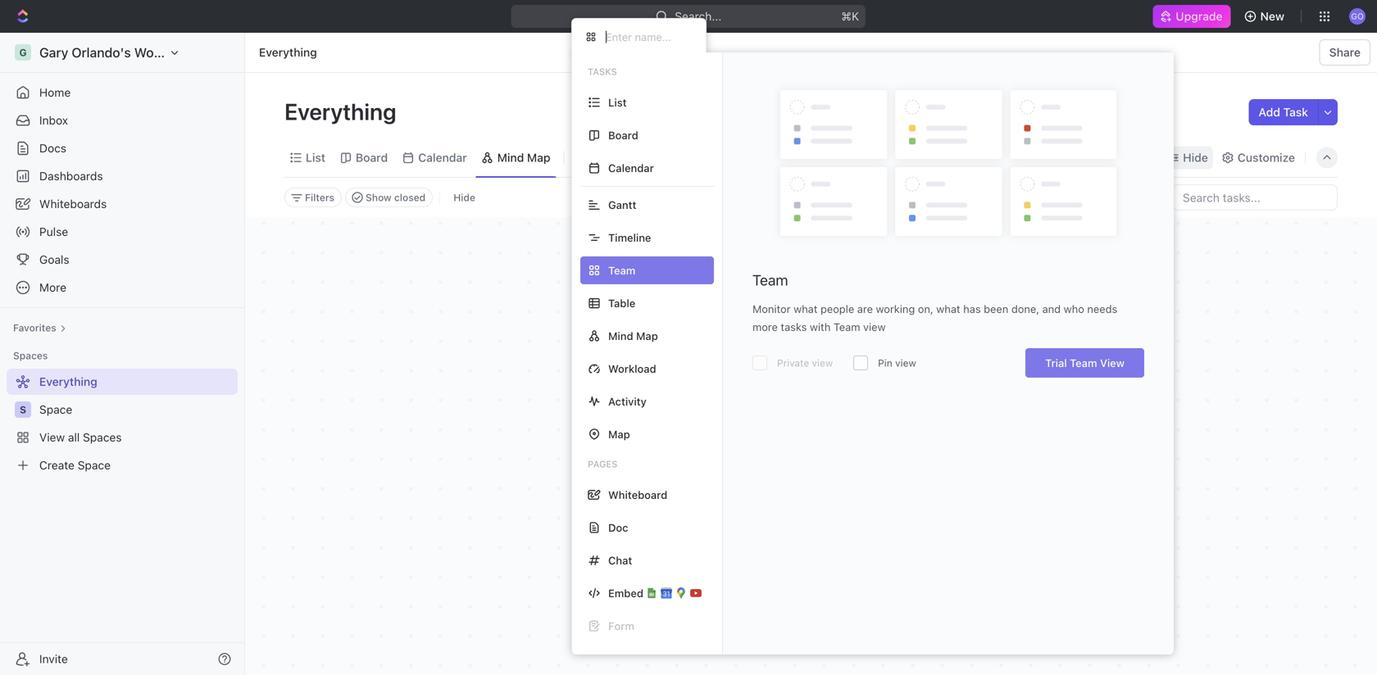 Task type: vqa. For each thing, say whether or not it's contained in the screenshot.
Browsedrive - Logo Design link
no



Task type: locate. For each thing, give the bounding box(es) containing it.
list left board link
[[306, 151, 326, 164]]

hide button
[[1164, 146, 1214, 169]]

0 vertical spatial everything
[[259, 46, 317, 59]]

1 horizontal spatial mind map
[[609, 330, 658, 342]]

new button
[[1238, 3, 1295, 30]]

list down tasks
[[609, 96, 627, 109]]

dashboards
[[39, 169, 103, 183]]

map down activity
[[609, 429, 630, 441]]

upgrade link
[[1153, 5, 1232, 28]]

show closed
[[366, 192, 426, 203]]

1 vertical spatial mind map
[[609, 330, 658, 342]]

what
[[794, 303, 818, 315], [937, 303, 961, 315]]

hide button
[[447, 188, 482, 207]]

view down needs
[[1101, 357, 1125, 369]]

view up gantt
[[593, 151, 619, 164]]

0 horizontal spatial hide
[[454, 192, 476, 203]]

list
[[609, 96, 627, 109], [306, 151, 326, 164]]

view down are
[[864, 321, 886, 333]]

1 horizontal spatial list
[[609, 96, 627, 109]]

hide
[[1184, 151, 1209, 164], [454, 192, 476, 203]]

view
[[864, 321, 886, 333], [812, 358, 833, 369], [896, 358, 917, 369]]

mind map up workload
[[609, 330, 658, 342]]

board up show
[[356, 151, 388, 164]]

needs
[[1088, 303, 1118, 315]]

hide down calendar 'link'
[[454, 192, 476, 203]]

tree
[[7, 369, 238, 479]]

goals
[[39, 253, 69, 267]]

team inside monitor what people are working on, what has been done, and who needs more tasks with team view
[[834, 321, 861, 333]]

private view
[[777, 358, 833, 369]]

are
[[858, 303, 873, 315]]

1 horizontal spatial hide
[[1184, 151, 1209, 164]]

timeline
[[609, 232, 652, 244]]

show
[[366, 192, 392, 203]]

0 vertical spatial board
[[609, 129, 639, 141]]

0 horizontal spatial list
[[306, 151, 326, 164]]

search
[[1118, 151, 1156, 164]]

0 horizontal spatial calendar
[[418, 151, 467, 164]]

form
[[609, 620, 635, 633]]

0 horizontal spatial team
[[753, 271, 789, 289]]

doc
[[609, 522, 629, 534]]

search...
[[675, 9, 722, 23]]

0 vertical spatial mind
[[498, 151, 524, 164]]

calendar
[[418, 151, 467, 164], [609, 162, 654, 174]]

sidebar navigation
[[0, 33, 245, 676]]

pulse
[[39, 225, 68, 239]]

everything
[[259, 46, 317, 59], [285, 98, 402, 125]]

view inside button
[[593, 151, 619, 164]]

0 vertical spatial map
[[527, 151, 551, 164]]

0 vertical spatial view
[[593, 151, 619, 164]]

view inside monitor what people are working on, what has been done, and who needs more tasks with team view
[[864, 321, 886, 333]]

with
[[810, 321, 831, 333]]

mind
[[498, 151, 524, 164], [609, 330, 634, 342]]

team
[[753, 271, 789, 289], [834, 321, 861, 333], [1070, 357, 1098, 369]]

customize button
[[1217, 146, 1301, 169]]

customize
[[1238, 151, 1296, 164]]

table
[[609, 297, 636, 310]]

0 horizontal spatial mind
[[498, 151, 524, 164]]

1 vertical spatial mind
[[609, 330, 634, 342]]

monitor
[[753, 303, 791, 315]]

tasks
[[781, 321, 807, 333]]

add
[[1259, 105, 1281, 119]]

map
[[527, 151, 551, 164], [636, 330, 658, 342], [609, 429, 630, 441]]

0 horizontal spatial board
[[356, 151, 388, 164]]

2 horizontal spatial team
[[1070, 357, 1098, 369]]

Enter name... field
[[604, 30, 693, 44]]

calendar up hide button
[[418, 151, 467, 164]]

1 horizontal spatial view
[[1101, 357, 1125, 369]]

mind right calendar 'link'
[[498, 151, 524, 164]]

0 horizontal spatial view
[[593, 151, 619, 164]]

pulse link
[[7, 219, 238, 245]]

0 vertical spatial list
[[609, 96, 627, 109]]

0 horizontal spatial what
[[794, 303, 818, 315]]

inbox
[[39, 114, 68, 127]]

mind map
[[498, 151, 551, 164], [609, 330, 658, 342]]

0 vertical spatial hide
[[1184, 151, 1209, 164]]

board
[[609, 129, 639, 141], [356, 151, 388, 164]]

pages
[[588, 459, 618, 470]]

1 horizontal spatial team
[[834, 321, 861, 333]]

everything link
[[255, 43, 321, 62]]

task
[[1284, 105, 1309, 119]]

board link
[[353, 146, 388, 169]]

upgrade
[[1176, 9, 1223, 23]]

map left view button
[[527, 151, 551, 164]]

1 horizontal spatial map
[[609, 429, 630, 441]]

2 horizontal spatial view
[[896, 358, 917, 369]]

share
[[1330, 46, 1361, 59]]

1 horizontal spatial view
[[864, 321, 886, 333]]

view button
[[571, 139, 625, 177]]

2 what from the left
[[937, 303, 961, 315]]

people
[[821, 303, 855, 315]]

view right 'pin'
[[896, 358, 917, 369]]

1 vertical spatial everything
[[285, 98, 402, 125]]

goals link
[[7, 247, 238, 273]]

⌘k
[[842, 9, 860, 23]]

pin
[[878, 358, 893, 369]]

1 vertical spatial list
[[306, 151, 326, 164]]

view
[[593, 151, 619, 164], [1101, 357, 1125, 369]]

1 vertical spatial hide
[[454, 192, 476, 203]]

team up 'monitor'
[[753, 271, 789, 289]]

what right on, at the right top of page
[[937, 303, 961, 315]]

done,
[[1012, 303, 1040, 315]]

2 horizontal spatial map
[[636, 330, 658, 342]]

favorites
[[13, 322, 56, 334]]

inbox link
[[7, 107, 238, 134]]

view button
[[571, 146, 625, 169]]

team right 'trial'
[[1070, 357, 1098, 369]]

0 horizontal spatial map
[[527, 151, 551, 164]]

share button
[[1320, 39, 1371, 66]]

0 horizontal spatial mind map
[[498, 151, 551, 164]]

spaces
[[13, 350, 48, 362]]

0 horizontal spatial view
[[812, 358, 833, 369]]

mind down table at left top
[[609, 330, 634, 342]]

1 horizontal spatial what
[[937, 303, 961, 315]]

what up tasks
[[794, 303, 818, 315]]

1 horizontal spatial mind
[[609, 330, 634, 342]]

calendar up gantt
[[609, 162, 654, 174]]

board up view button
[[609, 129, 639, 141]]

team down people
[[834, 321, 861, 333]]

hide inside button
[[454, 192, 476, 203]]

add task button
[[1249, 99, 1319, 125]]

1 vertical spatial team
[[834, 321, 861, 333]]

map up workload
[[636, 330, 658, 342]]

docs link
[[7, 135, 238, 162]]

list link
[[303, 146, 326, 169]]

mind map left view button
[[498, 151, 551, 164]]

view right private
[[812, 358, 833, 369]]

1 horizontal spatial board
[[609, 129, 639, 141]]

1 vertical spatial board
[[356, 151, 388, 164]]

hide right the search
[[1184, 151, 1209, 164]]

workload
[[609, 363, 657, 375]]

add task
[[1259, 105, 1309, 119]]



Task type: describe. For each thing, give the bounding box(es) containing it.
calendar inside 'link'
[[418, 151, 467, 164]]

embed
[[609, 588, 644, 600]]

docs
[[39, 141, 66, 155]]

no matching results found.
[[720, 498, 903, 516]]

1 vertical spatial view
[[1101, 357, 1125, 369]]

no
[[720, 498, 740, 516]]

1 horizontal spatial calendar
[[609, 162, 654, 174]]

who
[[1064, 303, 1085, 315]]

results
[[810, 498, 856, 516]]

found.
[[859, 498, 903, 516]]

view for private view
[[812, 358, 833, 369]]

activity
[[609, 396, 647, 408]]

and
[[1043, 303, 1061, 315]]

Search tasks... text field
[[1174, 185, 1338, 210]]

map inside mind map link
[[527, 151, 551, 164]]

on,
[[918, 303, 934, 315]]

0 vertical spatial mind map
[[498, 151, 551, 164]]

home link
[[7, 80, 238, 106]]

2 vertical spatial map
[[609, 429, 630, 441]]

2 vertical spatial team
[[1070, 357, 1098, 369]]

view for pin view
[[896, 358, 917, 369]]

trial
[[1046, 357, 1068, 369]]

home
[[39, 86, 71, 99]]

more
[[753, 321, 778, 333]]

been
[[984, 303, 1009, 315]]

hide inside dropdown button
[[1184, 151, 1209, 164]]

0 vertical spatial team
[[753, 271, 789, 289]]

chat
[[609, 555, 633, 567]]

whiteboard
[[609, 489, 668, 502]]

favorites button
[[7, 318, 73, 338]]

show closed button
[[345, 188, 433, 207]]

monitor what people are working on, what has been done, and who needs more tasks with team view
[[753, 303, 1118, 333]]

has
[[964, 303, 981, 315]]

whiteboards link
[[7, 191, 238, 217]]

matching
[[743, 498, 806, 516]]

whiteboards
[[39, 197, 107, 211]]

invite
[[39, 653, 68, 666]]

calendar link
[[415, 146, 467, 169]]

mind map link
[[494, 146, 551, 169]]

gantt
[[609, 199, 637, 211]]

trial team view
[[1046, 357, 1125, 369]]

working
[[876, 303, 915, 315]]

closed
[[394, 192, 426, 203]]

1 vertical spatial map
[[636, 330, 658, 342]]

dashboards link
[[7, 163, 238, 189]]

pin view
[[878, 358, 917, 369]]

tasks
[[588, 66, 617, 77]]

new
[[1261, 9, 1285, 23]]

1 what from the left
[[794, 303, 818, 315]]

private
[[777, 358, 810, 369]]

tree inside sidebar navigation
[[7, 369, 238, 479]]

search button
[[1097, 146, 1161, 169]]



